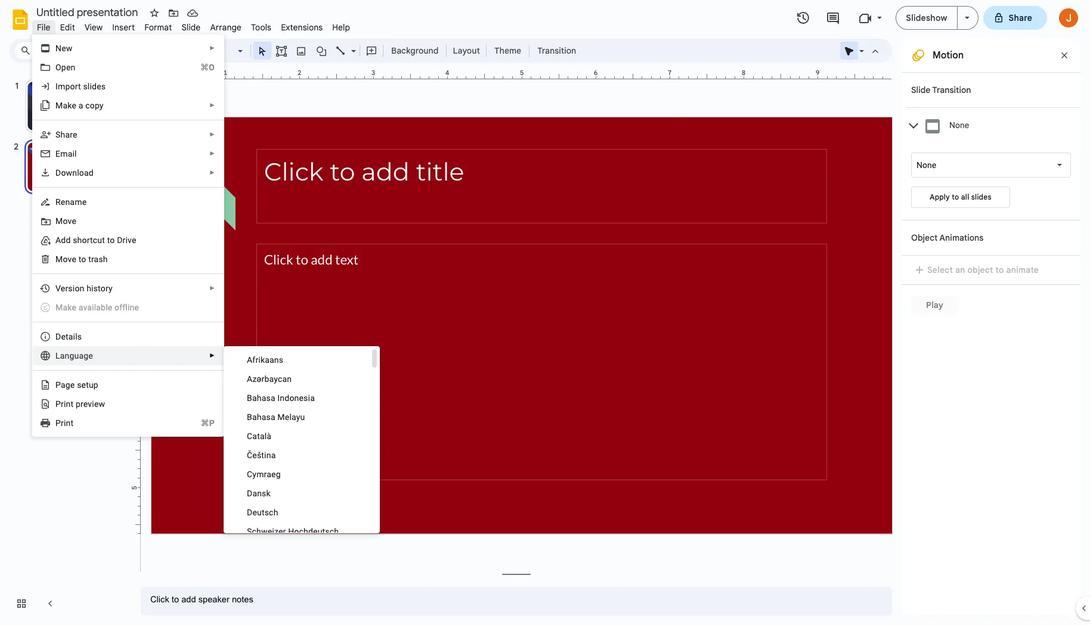 Task type: locate. For each thing, give the bounding box(es) containing it.
čeština
[[247, 451, 276, 461]]

menu bar banner
[[0, 0, 1091, 626]]

e right ma
[[72, 303, 76, 313]]

open o element
[[55, 63, 79, 72]]

background
[[391, 45, 439, 56]]

1 horizontal spatial to
[[952, 193, 959, 202]]

navigation inside motion application
[[0, 67, 131, 626]]

Zoom text field
[[203, 42, 236, 59]]

hare
[[61, 130, 77, 140]]

4 ► from the top
[[209, 150, 215, 157]]

català
[[247, 432, 272, 441]]

menu bar containing file
[[32, 16, 355, 35]]

presentation options image
[[965, 17, 970, 19]]

bahasa up the català
[[247, 413, 275, 422]]

► for e mail
[[209, 150, 215, 157]]

► for d ownload
[[209, 169, 215, 176]]

► for istory
[[209, 285, 215, 292]]

3 ► from the top
[[209, 131, 215, 138]]

print
[[55, 400, 74, 409]]

anguage
[[60, 351, 93, 361]]

none
[[950, 121, 969, 130], [917, 160, 937, 170]]

2 bahasa from the top
[[247, 413, 275, 422]]

extensions menu item
[[276, 20, 328, 35]]

extensions
[[281, 22, 323, 33]]

motion
[[933, 50, 964, 61]]

1 vertical spatial to
[[107, 236, 115, 245]]

2 vertical spatial to
[[996, 265, 1004, 276]]

e
[[72, 303, 76, 313], [70, 381, 75, 390]]

slide inside menu item
[[182, 22, 201, 33]]

bahasa indonesia
[[247, 394, 315, 403]]

►
[[209, 45, 215, 51], [209, 102, 215, 109], [209, 131, 215, 138], [209, 150, 215, 157], [209, 169, 215, 176], [209, 285, 215, 292], [209, 353, 215, 359]]

⌘o element
[[186, 61, 215, 73]]

slide inside motion section
[[912, 85, 931, 95]]

trash
[[88, 255, 108, 264]]

pen
[[61, 63, 75, 72]]

new n element
[[55, 44, 76, 53]]

1 horizontal spatial slide
[[912, 85, 931, 95]]

slides right all
[[972, 193, 992, 202]]

layout
[[453, 45, 480, 56]]

object animations
[[912, 233, 984, 243]]

menu
[[16, 0, 224, 626], [224, 347, 380, 542]]

shape image
[[315, 42, 328, 59]]

n ew
[[55, 44, 73, 53]]

Zoom field
[[201, 42, 248, 60]]

none option
[[917, 159, 937, 171]]

none up apply
[[917, 160, 937, 170]]

0 horizontal spatial to
[[107, 236, 115, 245]]

add shortcut to drive
[[55, 236, 136, 245]]

r ename
[[55, 197, 87, 207]]

language l element
[[55, 351, 97, 361]]

6 ► from the top
[[209, 285, 215, 292]]

an
[[956, 265, 966, 276]]

make a c opy
[[55, 101, 104, 110]]

bahasa down the azərbaycan on the bottom of page
[[247, 394, 275, 403]]

afrikaans
[[247, 356, 283, 365]]

5 ► from the top
[[209, 169, 215, 176]]

hochdeutsch
[[288, 527, 339, 537]]

to left "drive"
[[107, 236, 115, 245]]

menu containing afrikaans
[[224, 347, 380, 542]]

1 vertical spatial transition
[[933, 85, 971, 95]]

apply to all slides
[[930, 193, 992, 202]]

e for g
[[70, 381, 75, 390]]

download d element
[[55, 168, 97, 178]]

1 horizontal spatial transition
[[933, 85, 971, 95]]

1 vertical spatial bahasa
[[247, 413, 275, 422]]

n
[[55, 44, 62, 53]]

2 ► from the top
[[209, 102, 215, 109]]

move m element
[[55, 217, 80, 226]]

menu containing n
[[16, 0, 224, 626]]

drive
[[117, 236, 136, 245]]

apply to all slides button
[[912, 187, 1011, 208]]

bahasa for bahasa indonesia
[[247, 394, 275, 403]]

0 horizontal spatial transition
[[538, 45, 576, 56]]

1 horizontal spatial none
[[950, 121, 969, 130]]

1 vertical spatial slide
[[912, 85, 931, 95]]

schweizer
[[247, 527, 286, 537]]

s hare
[[55, 130, 77, 140]]

insert menu item
[[108, 20, 140, 35]]

0 vertical spatial transition
[[538, 45, 576, 56]]

offline
[[115, 303, 139, 313]]

deutsch
[[247, 508, 278, 518]]

0 vertical spatial bahasa
[[247, 394, 275, 403]]

e for k
[[72, 303, 76, 313]]

7 ► from the top
[[209, 353, 215, 359]]

schweizer hochdeutsch
[[247, 527, 339, 537]]

Menus field
[[15, 42, 75, 59]]

file menu item
[[32, 20, 55, 35]]

mode and view toolbar
[[840, 39, 885, 63]]

0 vertical spatial e
[[72, 303, 76, 313]]

slides inside apply to all slides button
[[972, 193, 992, 202]]

1 vertical spatial none
[[917, 160, 937, 170]]

transition
[[538, 45, 576, 56], [933, 85, 971, 95]]

edit
[[60, 22, 75, 33]]

slide for slide transition
[[912, 85, 931, 95]]

h
[[87, 284, 91, 294]]

0 vertical spatial slides
[[83, 82, 106, 91]]

transition inside button
[[538, 45, 576, 56]]

d
[[55, 168, 61, 178]]

ma
[[55, 303, 68, 313]]

none inside tab
[[950, 121, 969, 130]]

to inside none tab panel
[[952, 193, 959, 202]]

menu inside motion application
[[224, 347, 380, 542]]

ew
[[62, 44, 73, 53]]

select
[[928, 265, 953, 276]]

format menu item
[[140, 20, 177, 35]]

share
[[1009, 13, 1033, 23]]

0 vertical spatial to
[[952, 193, 959, 202]]

edit menu item
[[55, 20, 80, 35]]

to left all
[[952, 193, 959, 202]]

1 ► from the top
[[209, 45, 215, 51]]

o pen
[[55, 63, 75, 72]]

0 vertical spatial none
[[950, 121, 969, 130]]

transition button
[[532, 42, 582, 60]]

add
[[55, 236, 71, 245]]

e right pa
[[70, 381, 75, 390]]

details b element
[[55, 332, 85, 342]]

⌘p element
[[187, 418, 215, 430]]

navigation
[[0, 67, 131, 626]]

select an object to animate
[[928, 265, 1039, 276]]

slides
[[83, 82, 106, 91], [972, 193, 992, 202]]

1 vertical spatial slides
[[972, 193, 992, 202]]

none down slide transition
[[950, 121, 969, 130]]

menu item containing ma
[[33, 298, 224, 317]]

move to trash t element
[[55, 255, 111, 264]]

to inside menu
[[107, 236, 115, 245]]

0 vertical spatial slide
[[182, 22, 201, 33]]

2 horizontal spatial to
[[996, 265, 1004, 276]]

pre
[[76, 400, 88, 409]]

menu bar
[[32, 16, 355, 35]]

object
[[968, 265, 994, 276]]

live pointer settings image
[[857, 43, 864, 47]]

to right the object
[[996, 265, 1004, 276]]

azərbaycan
[[247, 375, 292, 384]]

slide for slide
[[182, 22, 201, 33]]

menu item
[[33, 298, 224, 317]]

c
[[85, 101, 90, 110]]

to
[[952, 193, 959, 202], [107, 236, 115, 245], [996, 265, 1004, 276]]

transition down motion
[[933, 85, 971, 95]]

main toolbar
[[43, 0, 582, 527]]

slides up opy
[[83, 82, 106, 91]]

1 vertical spatial e
[[70, 381, 75, 390]]

iew
[[92, 400, 105, 409]]

m ove
[[55, 217, 76, 226]]

apply
[[930, 193, 950, 202]]

k
[[68, 303, 72, 313]]

istory
[[91, 284, 113, 294]]

none tab
[[907, 107, 1081, 144]]

0 horizontal spatial none
[[917, 160, 937, 170]]

transition right theme button
[[538, 45, 576, 56]]

1 bahasa from the top
[[247, 394, 275, 403]]

slide menu item
[[177, 20, 205, 35]]

tools
[[251, 22, 272, 33]]

ove
[[63, 217, 76, 226]]

arrange
[[210, 22, 242, 33]]

0 horizontal spatial slide
[[182, 22, 201, 33]]

animations
[[940, 233, 984, 243]]

1 horizontal spatial slides
[[972, 193, 992, 202]]



Task type: describe. For each thing, give the bounding box(es) containing it.
d ownload
[[55, 168, 94, 178]]

p rint
[[55, 419, 74, 428]]

transition inside motion section
[[933, 85, 971, 95]]

⌘p
[[201, 419, 215, 428]]

menu bar inside menu bar banner
[[32, 16, 355, 35]]

motion application
[[0, 0, 1091, 626]]

Rename text field
[[32, 5, 145, 19]]

p
[[55, 419, 61, 428]]

background button
[[386, 42, 444, 60]]

print p element
[[55, 419, 77, 428]]

► for n ew
[[209, 45, 215, 51]]

print pre v iew
[[55, 400, 105, 409]]

version h istory
[[55, 284, 113, 294]]

m
[[55, 217, 63, 226]]

layout button
[[449, 42, 484, 60]]

Star checkbox
[[146, 5, 163, 21]]

file
[[37, 22, 50, 33]]

opy
[[90, 101, 104, 110]]

indonesia
[[278, 394, 315, 403]]

motion section
[[902, 39, 1081, 616]]

share s element
[[55, 130, 81, 140]]

l
[[55, 351, 60, 361]]

⌘o
[[200, 63, 215, 72]]

ownload
[[61, 168, 94, 178]]

select an object to animate button
[[912, 263, 1047, 277]]

make
[[55, 101, 76, 110]]

view menu item
[[80, 20, 108, 35]]

none tab panel
[[907, 144, 1081, 220]]

add shortcut to drive , element
[[55, 236, 140, 245]]

theme button
[[489, 42, 527, 60]]

o
[[55, 63, 61, 72]]

o
[[81, 255, 86, 264]]

view
[[85, 22, 103, 33]]

pa g e setup
[[55, 381, 98, 390]]

make a copy c element
[[55, 101, 107, 110]]

setup
[[77, 381, 98, 390]]

insert image image
[[294, 42, 308, 59]]

bahasa melayu
[[247, 413, 305, 422]]

melayu
[[278, 413, 305, 422]]

v
[[88, 400, 92, 409]]

► for l anguage
[[209, 353, 215, 359]]

rename r element
[[55, 197, 90, 207]]

bahasa for bahasa melayu
[[247, 413, 275, 422]]

version history h element
[[55, 284, 116, 294]]

object
[[912, 233, 938, 243]]

slide transition
[[912, 85, 971, 95]]

ma k e available offline
[[55, 303, 139, 313]]

t
[[79, 255, 81, 264]]

share button
[[983, 6, 1048, 30]]

0 horizontal spatial slides
[[83, 82, 106, 91]]

none inside tab panel
[[917, 160, 937, 170]]

ename
[[61, 197, 87, 207]]

g
[[65, 381, 70, 390]]

theme
[[495, 45, 521, 56]]

arrange menu item
[[205, 20, 246, 35]]

email e element
[[55, 149, 80, 159]]

e mail
[[55, 149, 77, 159]]

l anguage
[[55, 351, 93, 361]]

slideshow button
[[896, 6, 958, 30]]

► for s hare
[[209, 131, 215, 138]]

import slides z element
[[55, 82, 109, 91]]

tools menu item
[[246, 20, 276, 35]]

move
[[55, 255, 76, 264]]

animate
[[1007, 265, 1039, 276]]

► for opy
[[209, 102, 215, 109]]

help
[[332, 22, 350, 33]]

pa
[[55, 381, 65, 390]]

slideshow
[[906, 13, 948, 23]]

s
[[55, 130, 61, 140]]

play
[[926, 300, 944, 311]]

move t o trash
[[55, 255, 108, 264]]

shortcut
[[73, 236, 105, 245]]

e
[[55, 149, 60, 159]]

format
[[144, 22, 172, 33]]

insert
[[112, 22, 135, 33]]

help menu item
[[328, 20, 355, 35]]

details
[[55, 332, 82, 342]]

page setup g element
[[55, 381, 102, 390]]

make available offline k element
[[55, 303, 143, 313]]

import
[[55, 82, 81, 91]]

r
[[55, 197, 61, 207]]

import slides
[[55, 82, 106, 91]]

dansk
[[247, 489, 271, 499]]

a
[[79, 101, 83, 110]]

available
[[79, 303, 112, 313]]

print preview v element
[[55, 400, 109, 409]]

version
[[55, 284, 84, 294]]

cymraeg
[[247, 470, 281, 480]]

menu item inside menu
[[33, 298, 224, 317]]



Task type: vqa. For each thing, say whether or not it's contained in the screenshot.


